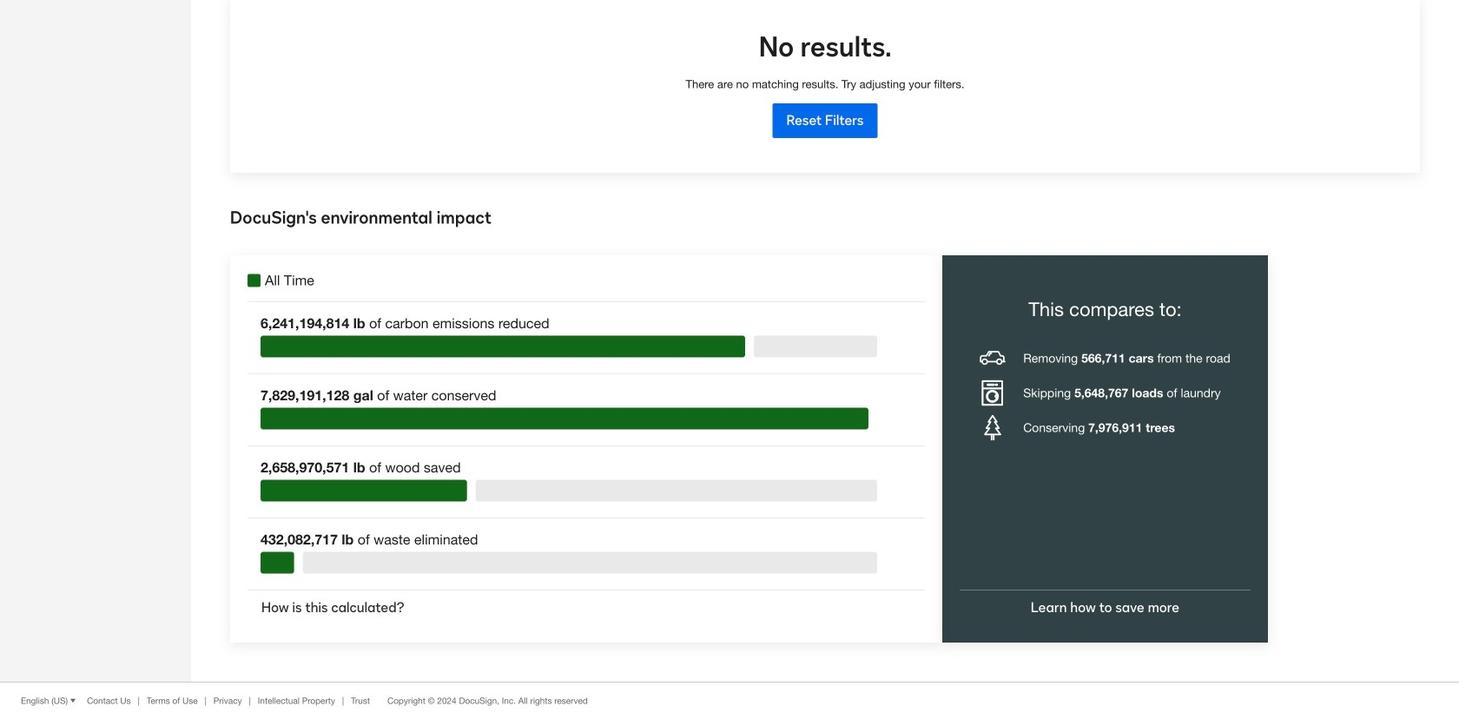 Task type: describe. For each thing, give the bounding box(es) containing it.
more info region
[[0, 682, 1459, 719]]



Task type: vqa. For each thing, say whether or not it's contained in the screenshot.
More Info "REGION"
yes



